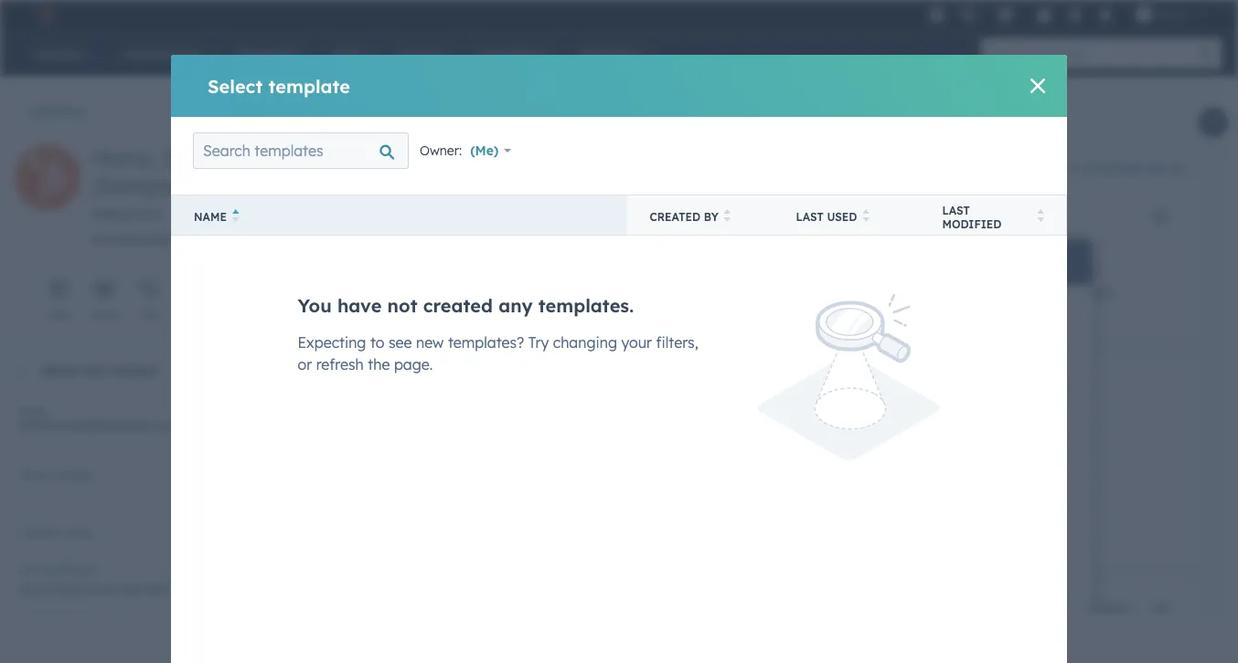 Task type: locate. For each thing, give the bounding box(es) containing it.
None text field
[[623, 413, 1074, 435]]

last modified
[[942, 203, 1002, 231]]

1 horizontal spatial (sample
[[691, 342, 737, 356]]

dialog
[[171, 55, 1067, 664]]

10/27/2023
[[962, 285, 1030, 301]]

press to sort. element
[[724, 209, 731, 225], [863, 209, 870, 225], [1037, 209, 1044, 225]]

0 horizontal spatial email
[[18, 405, 47, 418]]

press to sort. image inside last used 'button'
[[863, 209, 870, 222]]

(sample up funkytownclown1@gmail.com
[[691, 342, 737, 356]]

2 press to sort. image from the left
[[1037, 209, 1044, 222]]

email inside email emailmaria@hubspot.com
[[18, 405, 47, 418]]

marketplaces image
[[998, 8, 1014, 25]]

emailmaria@hubspot.com
[[91, 231, 251, 247], [18, 418, 178, 434]]

0 horizontal spatial maria
[[91, 144, 151, 172]]

)
[[840, 379, 843, 393]]

contact
[[110, 362, 158, 378]]

press to sort. image
[[724, 209, 731, 222]]

your
[[621, 334, 652, 352]]

overview button
[[373, 94, 484, 138]]

johnson
[[157, 144, 245, 172], [641, 342, 688, 356]]

0 vertical spatial contact)
[[183, 172, 273, 199]]

customize tabs
[[1085, 160, 1170, 174]]

by
[[704, 210, 719, 224]]

(sample for maria johnson (sample contact) salesperson
[[91, 172, 177, 199]]

you have not created any templates.
[[298, 294, 634, 317]]

maria inside maria johnson (sample contact) salesperson
[[91, 144, 151, 172]]

recent communications
[[394, 377, 570, 395]]

(sample
[[91, 172, 177, 199], [691, 342, 737, 356]]

close dialog image
[[1052, 257, 1066, 271]]

last for last contacted
[[18, 563, 40, 577]]

press to sort. element up activity
[[1037, 209, 1044, 225]]

0 vertical spatial emailmaria@hubspot.com
[[91, 231, 251, 247]]

meetings
[[861, 300, 919, 316]]

email for email
[[91, 309, 117, 322]]

(sample inside maria johnson (sample contact) salesperson
[[91, 172, 177, 199]]

settings image
[[1067, 8, 1083, 24]]

maria johnson (sample contact) salesperson
[[91, 144, 273, 222]]

templates button
[[565, 301, 632, 317]]

press to sort. image right used
[[863, 209, 870, 222]]

ascending sort. press to sort descending. element
[[232, 209, 239, 225]]

(sample up salesperson
[[91, 172, 177, 199]]

2 horizontal spatial press to sort. element
[[1037, 209, 1044, 225]]

contact) inside maria johnson (sample contact) salesperson
[[183, 172, 273, 199]]

1
[[1012, 590, 1019, 606]]

alert
[[394, 417, 1172, 541]]

dialog containing select template
[[171, 55, 1067, 664]]

last for last activity date 10/27/2023 11:33 am mdt
[[979, 265, 1007, 278]]

about
[[40, 362, 79, 378]]

task
[[185, 309, 206, 322]]

1 horizontal spatial press to sort. element
[[863, 209, 870, 225]]

contact)
[[183, 172, 273, 199], [740, 342, 787, 356]]

last for last modified
[[942, 203, 970, 217]]

(sample for maria johnson (sample contact)
[[691, 342, 737, 356]]

1 horizontal spatial press to sort. image
[[1037, 209, 1044, 222]]

1 vertical spatial (sample
[[691, 342, 737, 356]]

2 mdt from the left
[[1088, 285, 1115, 301]]

emailmaria@hubspot.com up "number"
[[18, 418, 178, 434]]

email emailmaria@hubspot.com
[[18, 405, 178, 434]]

None text field
[[566, 454, 1070, 580]]

page.
[[394, 356, 433, 374]]

1 press to sort. element from the left
[[724, 209, 731, 225]]

maria for maria johnson (sample contact) salesperson
[[91, 144, 151, 172]]

activity
[[1011, 265, 1066, 278]]

templates.
[[538, 294, 634, 317]]

1 vertical spatial maria
[[606, 342, 638, 356]]

more
[[275, 309, 299, 322]]

1 vertical spatial contact)
[[740, 342, 787, 356]]

emailmaria@hubspot.com down name on the left top of page
[[91, 231, 251, 247]]

email for email emailmaria@hubspot.com
[[18, 405, 47, 418]]

Last contacted text field
[[18, 573, 327, 603]]

2 press to sort. element from the left
[[863, 209, 870, 225]]

0 horizontal spatial johnson
[[157, 144, 245, 172]]

last activity date 10/27/2023 11:33 am mdt
[[962, 265, 1115, 301]]

press to sort. element for by
[[724, 209, 731, 225]]

last inside last modified
[[942, 203, 970, 217]]

maria
[[91, 144, 151, 172], [606, 342, 638, 356]]

meetings button
[[861, 295, 932, 321]]

contact) up funkytownclown1@gmail.com
[[740, 342, 787, 356]]

maria up salesperson
[[91, 144, 151, 172]]

ascending sort. press to sort descending. image
[[232, 209, 239, 222]]

email down email image
[[91, 309, 117, 322]]

10/18/2023 3:29 pm mdt
[[453, 285, 602, 301]]

the
[[368, 356, 390, 374]]

email down the 'about'
[[18, 405, 47, 418]]

upgrade image
[[929, 8, 945, 24]]

created by
[[650, 210, 719, 224]]

search image
[[1200, 48, 1213, 60]]

0 vertical spatial email
[[91, 309, 117, 322]]

to
[[565, 341, 580, 357]]

am
[[1065, 285, 1085, 301]]

mdt right 'am'
[[1088, 285, 1115, 301]]

mdt
[[575, 285, 602, 301], [1088, 285, 1115, 301]]

0 horizontal spatial (sample
[[91, 172, 177, 199]]

changing
[[553, 334, 617, 352]]

last inside 'button'
[[796, 210, 824, 224]]

0 horizontal spatial press to sort. element
[[724, 209, 731, 225]]

3 press to sort. element from the left
[[1037, 209, 1044, 225]]

press to sort. image inside 'last modified' button
[[1037, 209, 1044, 222]]

0 vertical spatial (sample
[[91, 172, 177, 199]]

name
[[194, 210, 227, 224]]

10/18/2023
[[453, 285, 522, 301]]

last inside the last activity date 10/27/2023 11:33 am mdt
[[979, 265, 1007, 278]]

press to sort. element right by
[[724, 209, 731, 225]]

1 vertical spatial email
[[18, 405, 47, 418]]

1 horizontal spatial maria
[[606, 342, 638, 356]]

created by button
[[628, 195, 774, 235]]

johnson for maria johnson (sample contact) salesperson
[[157, 144, 245, 172]]

johnson inside maria johnson (sample contact) salesperson
[[157, 144, 245, 172]]

bcc button
[[1047, 375, 1070, 397]]

1 horizontal spatial contact)
[[740, 342, 787, 356]]

notifications image
[[1097, 8, 1114, 25]]

mdt up templates
[[575, 285, 602, 301]]

0 horizontal spatial mdt
[[575, 285, 602, 301]]

1 vertical spatial johnson
[[641, 342, 688, 356]]

1 press to sort. image from the left
[[863, 209, 870, 222]]

note image
[[51, 283, 66, 297]]

press to sort. element inside 'last modified' button
[[1037, 209, 1044, 225]]

refresh
[[316, 356, 364, 374]]

calling icon button
[[952, 3, 983, 27]]

calling icon image
[[959, 7, 976, 24]]

pm
[[552, 285, 571, 301]]

last
[[942, 203, 970, 217], [796, 210, 824, 224], [979, 265, 1007, 278], [18, 563, 40, 577]]

expecting to see new templates? try changing your filters, or refresh the page.
[[298, 334, 698, 374]]

press to sort. element right used
[[863, 209, 870, 225]]

1 horizontal spatial mdt
[[1088, 285, 1115, 301]]

press to sort. image up activity
[[1037, 209, 1044, 222]]

email image
[[97, 283, 112, 297]]

documents
[[766, 301, 838, 317]]

1 horizontal spatial email
[[91, 309, 117, 322]]

1 horizontal spatial johnson
[[641, 342, 688, 356]]

11:33
[[1033, 285, 1062, 301]]

Search HubSpot search field
[[981, 38, 1205, 69]]

(me) button
[[469, 133, 523, 169]]

press to sort. element inside last used 'button'
[[863, 209, 870, 225]]

press to sort. element inside created by button
[[724, 209, 731, 225]]

maria down templates button in the top of the page
[[606, 342, 638, 356]]

name button
[[171, 195, 628, 235]]

documents button
[[765, 301, 839, 317]]

(me)
[[470, 143, 499, 159]]

contact) up 'ascending sort. press to sort descending.' icon
[[183, 172, 273, 199]]

contacts
[[28, 103, 85, 119]]

overview
[[399, 108, 459, 124]]

have
[[337, 294, 382, 317]]

help image
[[1036, 8, 1052, 25]]

1 vertical spatial emailmaria@hubspot.com
[[18, 418, 178, 434]]

0 horizontal spatial contact)
[[183, 172, 273, 199]]

0 vertical spatial maria
[[91, 144, 151, 172]]

0 horizontal spatial press to sort. image
[[863, 209, 870, 222]]

associated
[[907, 590, 977, 606]]

last for last used
[[796, 210, 824, 224]]

search button
[[1191, 38, 1222, 69]]

0 vertical spatial johnson
[[157, 144, 245, 172]]

template
[[268, 75, 350, 97]]

press to sort. image
[[863, 209, 870, 222], [1037, 209, 1044, 222]]

last modified button
[[920, 195, 1067, 235]]

navigation
[[372, 93, 592, 139]]



Task type: describe. For each thing, give the bounding box(es) containing it.
any
[[499, 294, 533, 317]]

recent
[[394, 377, 444, 395]]

hubspot link
[[22, 4, 69, 26]]

record
[[1023, 590, 1065, 606]]

templates?
[[448, 334, 524, 352]]

3:29
[[525, 285, 549, 301]]

about this contact button
[[0, 346, 327, 395]]

customize tabs link
[[1061, 153, 1194, 182]]

last used button
[[774, 195, 920, 235]]

salesperson
[[91, 206, 164, 222]]

Phone number text field
[[18, 465, 327, 502]]

modified
[[942, 217, 1002, 231]]

tabs
[[1146, 160, 1170, 174]]

not
[[387, 294, 417, 317]]

with
[[981, 590, 1008, 606]]

created
[[650, 210, 701, 224]]

funky
[[1156, 7, 1187, 22]]

filters,
[[656, 334, 698, 352]]

upgrade link
[[925, 5, 948, 24]]

associated with 1 record
[[907, 590, 1065, 606]]

contact) for maria johnson (sample contact) salesperson
[[183, 172, 273, 199]]

Search search field
[[193, 133, 409, 169]]

funky button
[[1125, 0, 1214, 29]]

hubspot image
[[33, 4, 55, 26]]

customize
[[1085, 160, 1142, 174]]

date
[[1070, 265, 1099, 278]]

maria johnson (sample contact)
[[606, 342, 787, 356]]

task image
[[188, 283, 203, 297]]

templates
[[566, 301, 631, 317]]

last contacted
[[18, 563, 96, 577]]

note
[[47, 309, 70, 322]]

created
[[423, 294, 493, 317]]

about this contact
[[40, 362, 158, 378]]

mdt inside the last activity date 10/27/2023 11:33 am mdt
[[1088, 285, 1115, 301]]

press to sort. image for used
[[863, 209, 870, 222]]

select template
[[208, 75, 350, 97]]

johnson for maria johnson (sample contact)
[[641, 342, 688, 356]]

press to sort. element for modified
[[1037, 209, 1044, 225]]

expecting
[[298, 334, 366, 352]]

see
[[389, 334, 412, 352]]

funky town image
[[1136, 6, 1152, 23]]

contact
[[18, 526, 59, 540]]

select
[[208, 75, 263, 97]]

you
[[298, 294, 332, 317]]

or
[[298, 356, 312, 374]]

used
[[827, 210, 857, 224]]

funky menu
[[923, 0, 1216, 29]]

navigation containing overview
[[372, 93, 592, 139]]

phone
[[18, 469, 51, 482]]

press to sort. element for used
[[863, 209, 870, 225]]

notifications button
[[1090, 0, 1121, 29]]

last used
[[796, 210, 857, 224]]

call image
[[143, 283, 157, 297]]

contact) for maria johnson (sample contact)
[[740, 342, 787, 356]]

this
[[83, 362, 106, 378]]

lifecycle stage
[[18, 613, 95, 627]]

contact owner
[[18, 526, 94, 540]]

press to sort. image for modified
[[1037, 209, 1044, 222]]

actions button
[[248, 93, 331, 130]]

number
[[54, 469, 93, 482]]

lifecycle
[[18, 613, 63, 627]]

marketplaces button
[[987, 0, 1025, 29]]

add
[[1105, 605, 1126, 618]]

close image
[[1031, 79, 1045, 93]]

associated with 1 record button
[[907, 585, 1077, 611]]

stage
[[66, 613, 95, 627]]

actions
[[260, 103, 307, 119]]

maria for maria johnson (sample contact)
[[606, 342, 638, 356]]

1 mdt from the left
[[575, 285, 602, 301]]

try
[[528, 334, 549, 352]]

call
[[141, 309, 159, 322]]

bcc
[[1047, 377, 1070, 393]]

settings link
[[1063, 5, 1086, 24]]

funkytownclown1@gmail.com
[[687, 379, 840, 393]]

funkytownclown1@gmail.com )
[[687, 379, 843, 393]]

to
[[370, 334, 384, 352]]

contacts link
[[15, 103, 85, 119]]

help button
[[1029, 0, 1060, 29]]

add button
[[1077, 600, 1138, 624]]

communications
[[449, 377, 570, 395]]

owner
[[62, 526, 94, 540]]



Task type: vqa. For each thing, say whether or not it's contained in the screenshot.
Contacts
yes



